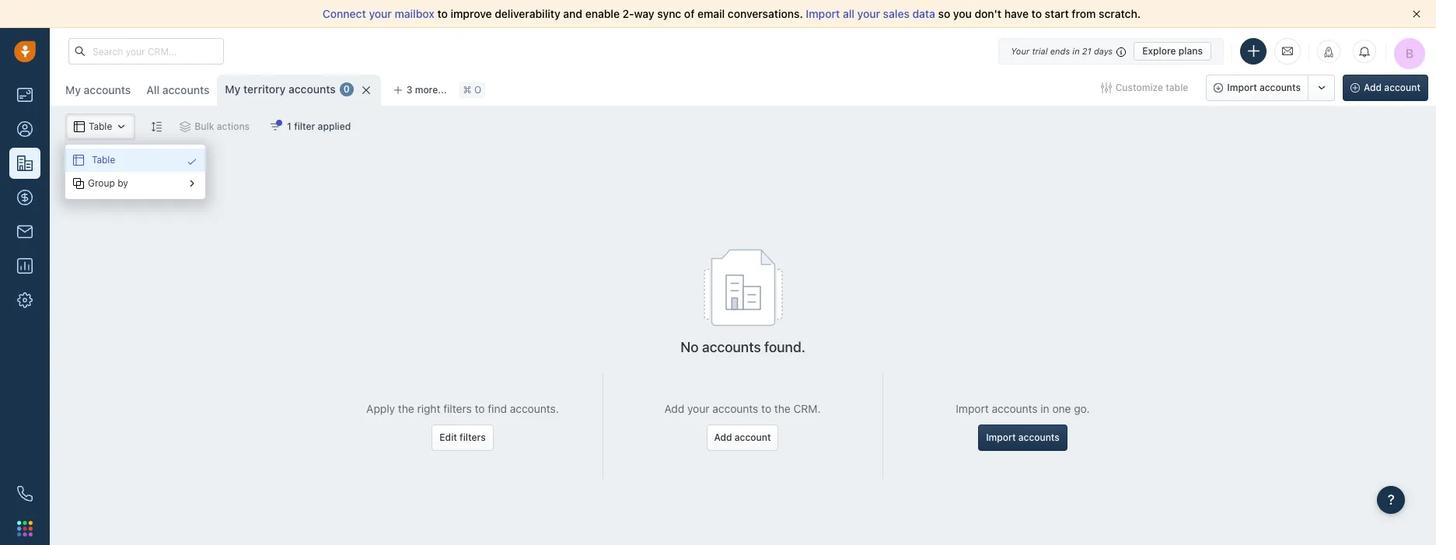 Task type: describe. For each thing, give the bounding box(es) containing it.
2 your from the left
[[857, 7, 880, 20]]

shade muted image
[[1113, 45, 1126, 57]]

import all your sales data link
[[806, 7, 938, 20]]

group by menu item
[[65, 172, 205, 195]]

container_wx8msf4aqz5i3rn1 image for table
[[73, 155, 84, 166]]

sales
[[883, 7, 910, 20]]

enable
[[585, 7, 620, 20]]

plans
[[1179, 45, 1203, 56]]

from
[[1072, 7, 1096, 20]]

you
[[953, 7, 972, 20]]

freshworks switcher image
[[17, 521, 33, 536]]

start
[[1045, 7, 1069, 20]]

1 your from the left
[[369, 7, 392, 20]]

explore plans link
[[1134, 42, 1211, 60]]

by
[[118, 178, 128, 189]]

sync
[[657, 7, 681, 20]]

and
[[563, 7, 582, 20]]

way
[[634, 7, 654, 20]]

send email image
[[1282, 45, 1293, 58]]

improve
[[451, 7, 492, 20]]

scratch.
[[1099, 7, 1141, 20]]

mailbox
[[395, 7, 435, 20]]



Task type: locate. For each thing, give the bounding box(es) containing it.
container_wx8msf4aqz5i3rn1 image up container_wx8msf4aqz5i3rn1 image at top
[[187, 156, 198, 167]]

table
[[92, 154, 115, 166]]

phone image
[[9, 478, 40, 509]]

container_wx8msf4aqz5i3rn1 image left table
[[73, 155, 84, 166]]

data
[[913, 7, 935, 20]]

1 to from the left
[[437, 7, 448, 20]]

email
[[698, 7, 725, 20]]

Search your CRM... text field
[[68, 38, 224, 65]]

connect your mailbox link
[[323, 7, 437, 20]]

container_wx8msf4aqz5i3rn1 image
[[187, 178, 198, 189]]

deliverability
[[495, 7, 560, 20]]

import
[[806, 7, 840, 20]]

conversations.
[[728, 7, 803, 20]]

2-
[[623, 7, 634, 20]]

of
[[684, 7, 695, 20]]

your
[[369, 7, 392, 20], [857, 7, 880, 20]]

1 horizontal spatial to
[[1032, 7, 1042, 20]]

connect
[[323, 7, 366, 20]]

menu containing table
[[65, 145, 205, 199]]

group by
[[88, 178, 128, 189]]

0 horizontal spatial your
[[369, 7, 392, 20]]

container_wx8msf4aqz5i3rn1 image inside group by menu item
[[73, 178, 84, 189]]

to left start
[[1032, 7, 1042, 20]]

container_wx8msf4aqz5i3rn1 image
[[73, 155, 84, 166], [187, 156, 198, 167], [73, 178, 84, 189]]

connect your mailbox to improve deliverability and enable 2-way sync of email conversations. import all your sales data so you don't have to start from scratch.
[[323, 7, 1141, 20]]

to
[[437, 7, 448, 20], [1032, 7, 1042, 20]]

1 horizontal spatial your
[[857, 7, 880, 20]]

to right mailbox
[[437, 7, 448, 20]]

your left mailbox
[[369, 7, 392, 20]]

explore
[[1142, 45, 1176, 56]]

group
[[88, 178, 115, 189]]

explore plans
[[1142, 45, 1203, 56]]

have
[[1004, 7, 1029, 20]]

2 to from the left
[[1032, 7, 1042, 20]]

all
[[843, 7, 855, 20]]

0 horizontal spatial to
[[437, 7, 448, 20]]

so
[[938, 7, 950, 20]]

container_wx8msf4aqz5i3rn1 image for group by
[[73, 178, 84, 189]]

don't
[[975, 7, 1002, 20]]

container_wx8msf4aqz5i3rn1 image left the group
[[73, 178, 84, 189]]

your right the all
[[857, 7, 880, 20]]

menu
[[65, 145, 205, 199]]



Task type: vqa. For each thing, say whether or not it's contained in the screenshot.
you
yes



